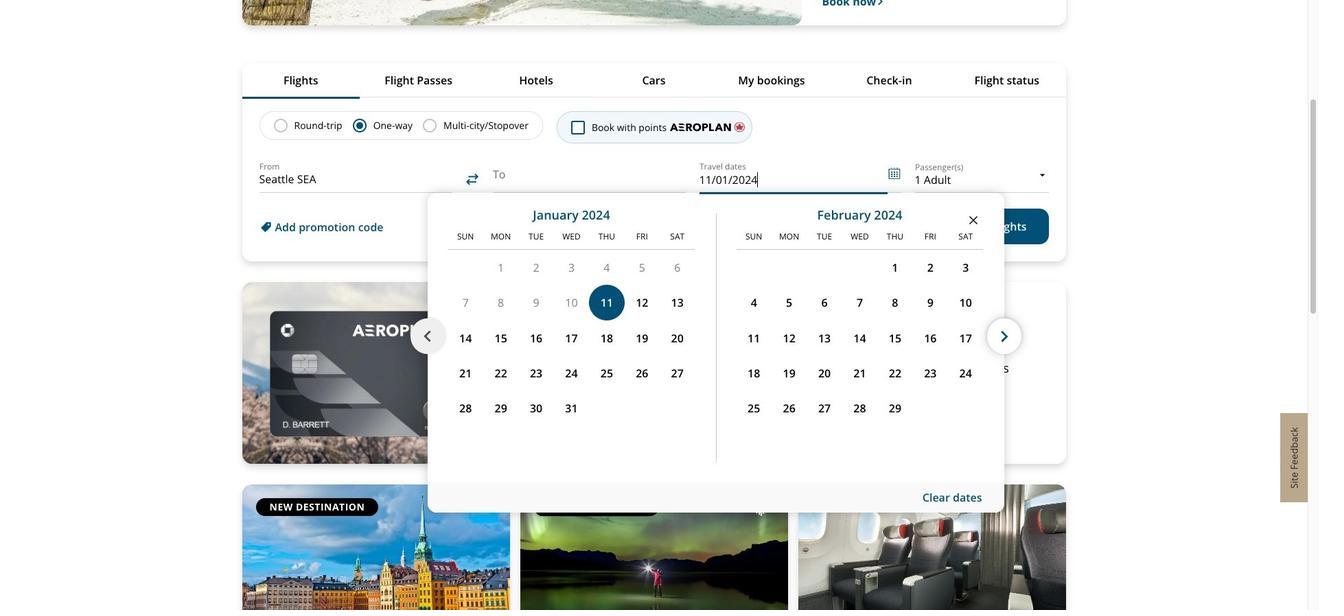 Task type: describe. For each thing, give the bounding box(es) containing it.
Travel dates text field
[[699, 157, 881, 192]]

promocodetag image
[[261, 221, 272, 232]]

1 grid from the left
[[448, 207, 695, 462]]

2 grid from the left
[[736, 207, 984, 462]]



Task type: vqa. For each thing, say whether or not it's contained in the screenshot.
cell
yes



Task type: locate. For each thing, give the bounding box(es) containing it.
0 horizontal spatial grid
[[448, 207, 695, 462]]

row
[[448, 231, 695, 250], [736, 231, 984, 250], [448, 250, 695, 285], [736, 250, 984, 285], [448, 285, 695, 321], [736, 285, 984, 321], [448, 321, 695, 356], [736, 321, 984, 356], [448, 356, 695, 391], [736, 356, 984, 391], [448, 391, 695, 426], [736, 391, 984, 426]]

grid
[[448, 207, 695, 462], [736, 207, 984, 462]]

chevronright image
[[998, 330, 1010, 342]]

cell
[[483, 250, 519, 285], [519, 250, 554, 285], [554, 250, 589, 285], [589, 250, 625, 285], [625, 250, 660, 285], [660, 250, 695, 285], [448, 285, 483, 321], [483, 285, 519, 321], [519, 285, 554, 321], [554, 285, 589, 321]]

previous month image
[[421, 330, 434, 342]]

1 horizontal spatial grid
[[736, 207, 984, 462]]

dialog
[[0, 0, 1308, 610]]

tab list
[[242, 63, 1066, 97]]



